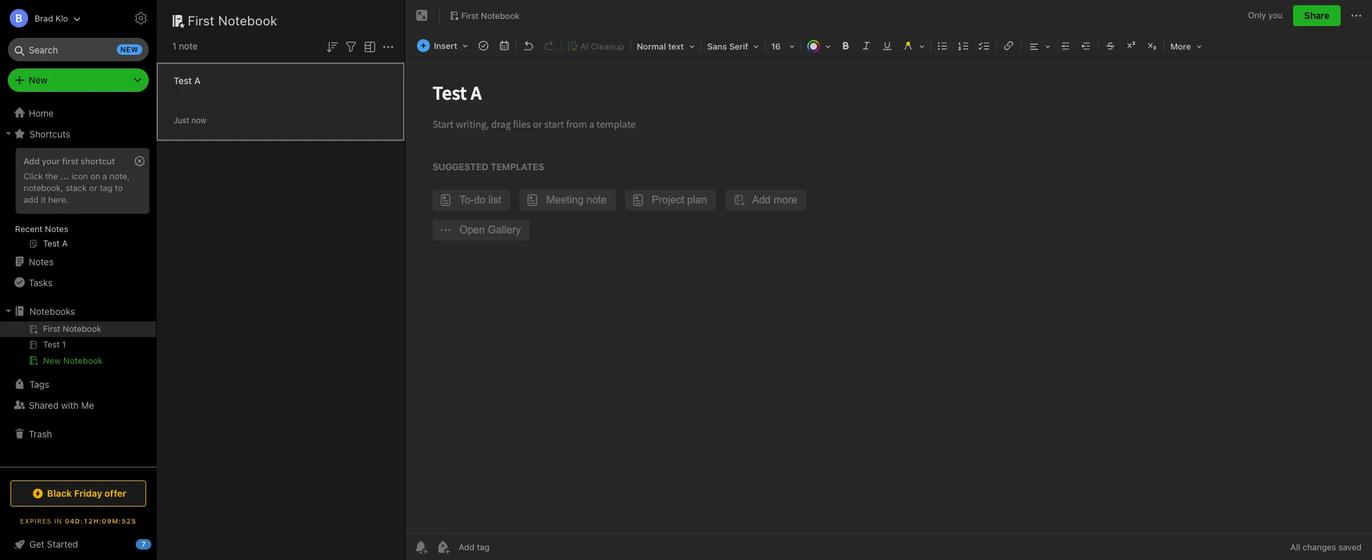 Task type: describe. For each thing, give the bounding box(es) containing it.
a
[[194, 75, 201, 86]]

notes link
[[0, 251, 156, 272]]

new button
[[8, 69, 149, 92]]

recent notes
[[15, 224, 68, 234]]

note
[[179, 40, 198, 52]]

me
[[81, 400, 94, 411]]

superscript image
[[1123, 37, 1141, 55]]

notebooks
[[29, 306, 75, 317]]

undo image
[[520, 37, 538, 55]]

sans serif
[[708, 41, 749, 52]]

1 note
[[172, 40, 198, 52]]

new notebook
[[43, 356, 103, 366]]

7
[[141, 540, 146, 549]]

indent image
[[1057, 37, 1075, 55]]

click
[[23, 171, 43, 181]]

add filters image
[[343, 39, 359, 55]]

new notebook group
[[0, 322, 156, 374]]

share button
[[1294, 5, 1341, 26]]

new for new notebook
[[43, 356, 61, 366]]

to
[[115, 183, 123, 193]]

numbered list image
[[955, 37, 973, 55]]

get
[[29, 539, 44, 550]]

new for new
[[29, 74, 48, 86]]

trash link
[[0, 424, 156, 445]]

Font size field
[[767, 37, 800, 55]]

started
[[47, 539, 78, 550]]

Font family field
[[703, 37, 764, 55]]

normal text
[[637, 41, 684, 52]]

add your first shortcut
[[23, 156, 115, 166]]

add
[[23, 156, 40, 166]]

trash
[[29, 429, 52, 440]]

black
[[47, 488, 72, 499]]

tags button
[[0, 374, 156, 395]]

0 horizontal spatial more actions field
[[381, 38, 396, 55]]

subscript image
[[1144, 37, 1162, 55]]

on
[[90, 171, 100, 181]]

expires
[[20, 518, 52, 525]]

new search field
[[17, 38, 142, 61]]

outdent image
[[1078, 37, 1096, 55]]

friday
[[74, 488, 102, 499]]

bold image
[[837, 37, 855, 55]]

your
[[42, 156, 60, 166]]

icon on a note, notebook, stack or tag to add it here.
[[23, 171, 130, 205]]

click the ...
[[23, 171, 69, 181]]

More field
[[1166, 37, 1207, 55]]

home
[[29, 107, 54, 118]]

italic image
[[858, 37, 876, 55]]

insert link image
[[1000, 37, 1018, 55]]

shortcuts
[[29, 128, 70, 139]]

task image
[[475, 37, 493, 55]]

Note Editor text field
[[405, 63, 1373, 534]]

it
[[41, 194, 46, 205]]

Help and Learning task checklist field
[[0, 535, 157, 555]]

Alignment field
[[1023, 37, 1055, 55]]

tag
[[100, 183, 112, 193]]

tree containing home
[[0, 102, 157, 467]]

1 horizontal spatial notebook
[[218, 13, 278, 28]]

in
[[54, 518, 62, 525]]

saved
[[1339, 542, 1362, 553]]

changes
[[1303, 542, 1337, 553]]

notebook for new notebook 'button'
[[63, 356, 103, 366]]

first
[[62, 156, 78, 166]]

shared with me link
[[0, 395, 156, 416]]

tasks
[[29, 277, 52, 288]]

shortcut
[[81, 156, 115, 166]]

0 horizontal spatial first
[[188, 13, 215, 28]]

with
[[61, 400, 79, 411]]

sans
[[708, 41, 727, 52]]

test a
[[174, 75, 201, 86]]

first notebook inside button
[[461, 10, 520, 21]]

click to collapse image
[[152, 537, 162, 552]]

...
[[60, 171, 69, 181]]

16
[[772, 41, 781, 52]]

more
[[1171, 41, 1192, 52]]

add
[[23, 194, 38, 205]]

new
[[120, 45, 138, 54]]

group inside tree
[[0, 144, 156, 257]]

add tag image
[[435, 540, 451, 555]]

1 horizontal spatial more actions field
[[1349, 5, 1365, 26]]

first notebook button
[[445, 7, 524, 25]]

shared with me
[[29, 400, 94, 411]]

expand notebooks image
[[3, 306, 14, 317]]

insert
[[434, 40, 458, 51]]

test
[[174, 75, 192, 86]]

share
[[1305, 10, 1330, 21]]



Task type: locate. For each thing, give the bounding box(es) containing it.
shared
[[29, 400, 59, 411]]

notebooks link
[[0, 301, 156, 322]]

notes right recent
[[45, 224, 68, 234]]

new up home
[[29, 74, 48, 86]]

0 vertical spatial notes
[[45, 224, 68, 234]]

get started
[[29, 539, 78, 550]]

a
[[103, 171, 107, 181]]

0 vertical spatial more actions field
[[1349, 5, 1365, 26]]

first up task image
[[461, 10, 479, 21]]

2 horizontal spatial notebook
[[481, 10, 520, 21]]

notebook inside button
[[481, 10, 520, 21]]

new notebook button
[[0, 353, 156, 369]]

serif
[[730, 41, 749, 52]]

all
[[1291, 542, 1301, 553]]

more actions field right view options field
[[381, 38, 396, 55]]

Insert field
[[414, 37, 473, 55]]

or
[[89, 183, 97, 193]]

here.
[[48, 194, 68, 205]]

notes
[[45, 224, 68, 234], [29, 256, 54, 267]]

normal
[[637, 41, 666, 52]]

new inside 'button'
[[43, 356, 61, 366]]

just now
[[174, 115, 207, 125]]

notebook for first notebook button
[[481, 10, 520, 21]]

only you
[[1249, 10, 1283, 20]]

tree
[[0, 102, 157, 467]]

underline image
[[879, 37, 897, 55]]

now
[[192, 115, 207, 125]]

brad
[[35, 13, 53, 23]]

0 horizontal spatial notebook
[[63, 356, 103, 366]]

just
[[174, 115, 189, 125]]

notebook,
[[23, 183, 63, 193]]

black friday offer
[[47, 488, 127, 499]]

Search text field
[[17, 38, 140, 61]]

shortcuts button
[[0, 123, 156, 144]]

group containing add your first shortcut
[[0, 144, 156, 257]]

1 vertical spatial new
[[43, 356, 61, 366]]

1 horizontal spatial first
[[461, 10, 479, 21]]

tags
[[29, 379, 49, 390]]

recent
[[15, 224, 43, 234]]

first notebook up task image
[[461, 10, 520, 21]]

text
[[669, 41, 684, 52]]

first notebook
[[461, 10, 520, 21], [188, 13, 278, 28]]

Font color field
[[803, 37, 835, 55]]

0 vertical spatial new
[[29, 74, 48, 86]]

home link
[[0, 102, 157, 123]]

View options field
[[359, 38, 378, 55]]

first up the note
[[188, 13, 215, 28]]

note window element
[[405, 0, 1373, 561]]

first inside button
[[461, 10, 479, 21]]

notebook inside 'button'
[[63, 356, 103, 366]]

1 vertical spatial more actions field
[[381, 38, 396, 55]]

the
[[45, 171, 58, 181]]

note,
[[110, 171, 130, 181]]

1
[[172, 40, 176, 52]]

first notebook up the note
[[188, 13, 278, 28]]

1 vertical spatial notes
[[29, 256, 54, 267]]

black friday offer button
[[10, 481, 146, 507]]

settings image
[[133, 10, 149, 26]]

icon
[[71, 171, 88, 181]]

all changes saved
[[1291, 542, 1362, 553]]

Highlight field
[[898, 37, 929, 55]]

new up the tags
[[43, 356, 61, 366]]

More actions field
[[1349, 5, 1365, 26], [381, 38, 396, 55]]

only
[[1249, 10, 1267, 20]]

Add filters field
[[343, 38, 359, 55]]

more actions image
[[381, 39, 396, 55]]

new
[[29, 74, 48, 86], [43, 356, 61, 366]]

stack
[[66, 183, 87, 193]]

new inside popup button
[[29, 74, 48, 86]]

1 horizontal spatial first notebook
[[461, 10, 520, 21]]

add a reminder image
[[413, 540, 429, 555]]

first
[[461, 10, 479, 21], [188, 13, 215, 28]]

0 horizontal spatial first notebook
[[188, 13, 278, 28]]

Add tag field
[[458, 542, 555, 554]]

klo
[[55, 13, 68, 23]]

04d:12h:09m:52s
[[65, 518, 137, 525]]

Account field
[[0, 5, 81, 31]]

offer
[[105, 488, 127, 499]]

group
[[0, 144, 156, 257]]

calendar event image
[[495, 37, 514, 55]]

brad klo
[[35, 13, 68, 23]]

notebook
[[481, 10, 520, 21], [218, 13, 278, 28], [63, 356, 103, 366]]

notes up tasks
[[29, 256, 54, 267]]

tasks button
[[0, 272, 156, 293]]

more actions image
[[1349, 8, 1365, 23]]

Sort options field
[[324, 38, 340, 55]]

you
[[1269, 10, 1283, 20]]

expand note image
[[414, 8, 430, 23]]

more actions field right share button
[[1349, 5, 1365, 26]]

expires in 04d:12h:09m:52s
[[20, 518, 137, 525]]

strikethrough image
[[1102, 37, 1120, 55]]

checklist image
[[976, 37, 994, 55]]

bulleted list image
[[934, 37, 952, 55]]

Heading level field
[[632, 37, 700, 55]]

cell
[[0, 322, 156, 337]]



Task type: vqa. For each thing, say whether or not it's contained in the screenshot.
"SALE"
no



